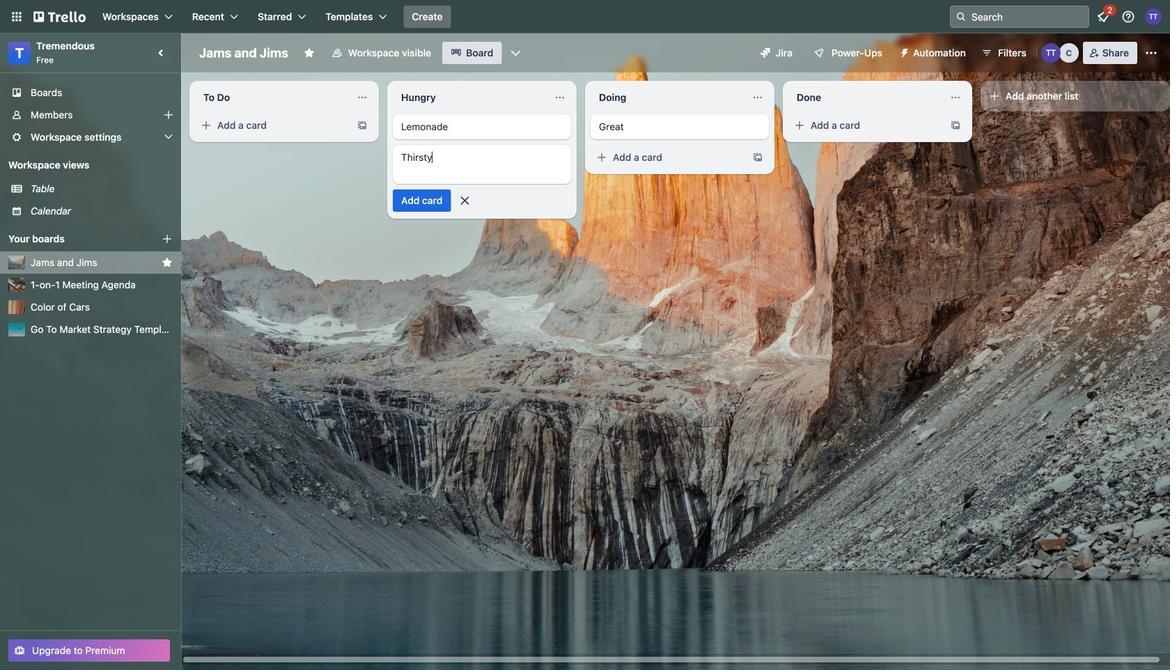 Task type: vqa. For each thing, say whether or not it's contained in the screenshot.
right Greg Robinson (gregrobinson96) 'icon'
no



Task type: describe. For each thing, give the bounding box(es) containing it.
2 notifications image
[[1096, 8, 1112, 25]]

Search field
[[967, 7, 1089, 26]]

jira icon image
[[761, 48, 771, 58]]

search image
[[956, 11, 967, 22]]

customize views image
[[509, 46, 523, 60]]

workspace navigation collapse icon image
[[152, 43, 171, 63]]

back to home image
[[33, 6, 86, 28]]

terry turtle (terryturtle) image
[[1146, 8, 1162, 25]]

2 horizontal spatial create from template… image
[[951, 120, 962, 131]]

show menu image
[[1145, 46, 1159, 60]]



Task type: locate. For each thing, give the bounding box(es) containing it.
Enter a title for this card… text field
[[393, 145, 571, 184]]

starred icon image
[[162, 257, 173, 268]]

add board image
[[162, 233, 173, 245]]

Board name text field
[[192, 42, 295, 64]]

terry turtle (terryturtle) image
[[1042, 43, 1061, 63]]

0 horizontal spatial create from template… image
[[357, 120, 368, 131]]

primary element
[[0, 0, 1171, 33]]

chestercheeetah (chestercheeetah) image
[[1060, 43, 1079, 63]]

create from template… image
[[357, 120, 368, 131], [951, 120, 962, 131], [753, 152, 764, 163]]

open information menu image
[[1122, 10, 1136, 24]]

None text field
[[195, 86, 351, 109], [393, 86, 549, 109], [591, 86, 747, 109], [789, 86, 945, 109], [195, 86, 351, 109], [393, 86, 549, 109], [591, 86, 747, 109], [789, 86, 945, 109]]

cancel image
[[458, 194, 472, 208]]

sm image
[[894, 42, 914, 61]]

star or unstar board image
[[304, 47, 315, 59]]

your boards with 4 items element
[[8, 231, 141, 247]]

1 horizontal spatial create from template… image
[[753, 152, 764, 163]]



